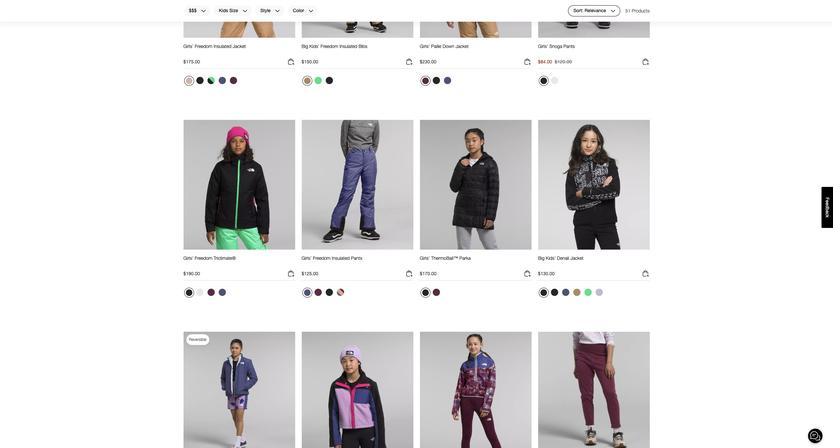 Task type: locate. For each thing, give the bounding box(es) containing it.
pants right snoga
[[564, 43, 575, 49]]

almond butter image down $150.00
[[304, 78, 311, 84]]

$$$ button
[[184, 5, 211, 16]]

cave blue image right gardenia white radio
[[219, 289, 226, 296]]

cave blue image left almond butter radio
[[562, 289, 570, 296]]

0 horizontal spatial big
[[302, 43, 308, 49]]

freedom up $150.00 dropdown button
[[321, 43, 338, 49]]

girls'
[[184, 43, 194, 49], [420, 43, 430, 49], [538, 43, 549, 49], [184, 255, 194, 261], [302, 255, 312, 261], [420, 255, 430, 261]]

Boysenberry Paint Lightening Small Print radio
[[335, 287, 346, 298]]

dusty periwinkle image
[[596, 289, 603, 296]]

chlorophyll green image right almond butter option
[[315, 77, 322, 84]]

1 cave blue image from the top
[[219, 77, 226, 84]]

jacket inside "button"
[[571, 255, 584, 261]]

e up d
[[826, 200, 831, 203]]

1 vertical spatial gardenia white image
[[196, 289, 204, 296]]

jacket right down
[[456, 43, 469, 49]]

tnf black image right pink moss icon
[[196, 77, 204, 84]]

gardenia white image for freedom
[[196, 289, 204, 296]]

almond butter image
[[304, 78, 311, 84], [574, 289, 581, 296]]

0 horizontal spatial kids'
[[310, 43, 320, 49]]

TNF Black radio
[[195, 75, 205, 86], [324, 75, 335, 86], [431, 75, 442, 86], [539, 76, 549, 86], [324, 287, 335, 298], [421, 288, 431, 298]]

e
[[826, 200, 831, 203], [826, 203, 831, 205]]

1 horizontal spatial tnf black image
[[541, 78, 547, 84]]

TNF Black radio
[[550, 287, 560, 298], [184, 288, 194, 298]]

big
[[302, 43, 308, 49], [538, 255, 545, 261]]

0 horizontal spatial chlorophyll green image
[[315, 77, 322, 84]]

0 horizontal spatial cave blue radio
[[443, 75, 453, 86]]

1 horizontal spatial almond butter image
[[574, 289, 581, 296]]

girls' pallie down jacket
[[420, 43, 469, 49]]

0 horizontal spatial tnf black image
[[326, 289, 333, 296]]

cave blue image
[[444, 77, 451, 84], [562, 289, 570, 296], [304, 290, 311, 296]]

girls' up $190.00
[[184, 255, 194, 261]]

style button
[[255, 5, 285, 16]]

tnf black image right boysenberry radio
[[433, 77, 440, 84]]

boysenberry image down $125.00
[[315, 289, 322, 296]]

big kids' freedom insulated bibs
[[302, 43, 368, 49]]

Cave Blue radio
[[217, 75, 228, 86], [217, 287, 228, 298], [303, 288, 312, 298]]

almond butter image left dusty periwinkle image
[[574, 289, 581, 296]]

cave blue radio right boysenberry radio
[[443, 75, 453, 86]]

1 vertical spatial cave blue radio
[[561, 287, 571, 298]]

jacket
[[233, 43, 246, 49], [456, 43, 469, 49], [571, 255, 584, 261]]

1 horizontal spatial chlorophyll green image
[[585, 289, 592, 296]]

$230.00 button
[[420, 58, 532, 69]]

1 horizontal spatial cave blue radio
[[561, 287, 571, 298]]

2 cave blue image from the top
[[219, 289, 226, 296]]

Boysenberry radio
[[228, 75, 239, 86], [206, 287, 216, 298], [313, 287, 324, 298], [431, 287, 442, 298]]

1 vertical spatial chlorophyll green image
[[585, 289, 592, 296]]

jacket inside button
[[233, 43, 246, 49]]

boysenberry image down the $230.00
[[422, 78, 429, 84]]

freedom up $125.00
[[313, 255, 331, 261]]

chlorophyll green radio right almond butter option
[[313, 75, 324, 86]]

style
[[261, 8, 271, 13]]

sort:
[[574, 8, 584, 13]]

girls' thermoball™ parka button
[[420, 255, 471, 267]]

1 horizontal spatial kids'
[[546, 255, 556, 261]]

1 horizontal spatial chlorophyll green radio
[[583, 287, 594, 298]]

pink moss image
[[186, 78, 192, 84]]

$choose color$ option group for girls' freedom triclimate®
[[184, 287, 228, 300]]

51 products status
[[626, 5, 650, 16]]

0 vertical spatial pants
[[564, 43, 575, 49]]

0 vertical spatial almond butter image
[[304, 78, 311, 84]]

boysenberry image for boysenberry radio
[[422, 78, 429, 84]]

1 vertical spatial pants
[[351, 255, 363, 261]]

$175.00 button
[[184, 58, 295, 69]]

gardenia white image inside radio
[[196, 289, 204, 296]]

0 horizontal spatial tnf black radio
[[184, 288, 194, 298]]

cave blue radio for $175.00
[[217, 75, 228, 86]]

almond butter image inside radio
[[574, 289, 581, 296]]

0 vertical spatial kids'
[[310, 43, 320, 49]]

cave blue radio right chlorophyll green/tnf black icon
[[217, 75, 228, 86]]

$125.00 button
[[302, 270, 414, 281]]

0 vertical spatial cave blue image
[[219, 77, 226, 84]]

jacket right denali
[[571, 255, 584, 261]]

girls' winter warm pants image
[[538, 331, 650, 448]]

$150.00
[[302, 59, 318, 64]]

big up $130.00
[[538, 255, 545, 261]]

freedom
[[195, 43, 213, 49], [321, 43, 338, 49], [195, 255, 213, 261], [313, 255, 331, 261]]

k
[[826, 215, 831, 218]]

jacket inside button
[[456, 43, 469, 49]]

1 vertical spatial cave blue image
[[219, 289, 226, 296]]

boysenberry paint lightening small print image
[[337, 289, 344, 296]]

big inside big kids' freedom insulated bibs button
[[302, 43, 308, 49]]

kids' left denali
[[546, 255, 556, 261]]

tnf black radio down $170.00
[[421, 288, 431, 298]]

Almond Butter radio
[[572, 287, 583, 298]]

girls' up $125.00
[[302, 255, 312, 261]]

down
[[443, 43, 455, 49]]

0 vertical spatial big
[[302, 43, 308, 49]]

$125.00
[[302, 271, 318, 276]]

2 horizontal spatial jacket
[[571, 255, 584, 261]]

1 vertical spatial chlorophyll green radio
[[583, 287, 594, 298]]

pants
[[564, 43, 575, 49], [351, 255, 363, 261]]

boysenberry radio down $175.00 dropdown button
[[228, 75, 239, 86]]

gardenia white image down $190.00
[[196, 289, 204, 296]]

size
[[230, 8, 238, 13]]

tnf black image right almond butter option
[[326, 77, 333, 84]]

0 vertical spatial cave blue radio
[[443, 75, 453, 86]]

tnf black image for tnf black radio on the left of "boysenberry paint lightening small print" radio
[[326, 289, 333, 296]]

girls' fleece mashup jacket image
[[302, 331, 414, 448]]

f
[[826, 197, 831, 200]]

$choose color$ option group
[[184, 75, 239, 88], [302, 75, 335, 88], [420, 75, 454, 88], [538, 75, 561, 88], [184, 287, 228, 300], [302, 287, 347, 300], [420, 287, 443, 300], [538, 287, 606, 300]]

cave blue radio left almond butter radio
[[561, 287, 571, 298]]

2 horizontal spatial cave blue image
[[562, 289, 570, 296]]

$170.00
[[420, 271, 437, 276]]

jacket up $175.00 dropdown button
[[233, 43, 246, 49]]

0 horizontal spatial almond butter image
[[304, 78, 311, 84]]

1 horizontal spatial jacket
[[456, 43, 469, 49]]

cave blue image down $125.00
[[304, 290, 311, 296]]

girls' snoga pants
[[538, 43, 575, 49]]

TNF Black TNF Marker Logo Print radio
[[539, 288, 549, 298]]

big up $150.00
[[302, 43, 308, 49]]

kids'
[[310, 43, 320, 49], [546, 255, 556, 261]]

cave blue radio for $190.00
[[217, 287, 228, 298]]

insulated up $125.00 dropdown button
[[332, 255, 350, 261]]

1 horizontal spatial big
[[538, 255, 545, 261]]

girls' up $170.00
[[420, 255, 430, 261]]

tnf black radio right tnf black tnf marker logo print
[[550, 287, 560, 298]]

cave blue radio for $130.00
[[561, 287, 571, 298]]

insulated
[[214, 43, 232, 49], [340, 43, 358, 49], [332, 255, 350, 261]]

$choose color$ option group for girls' freedom insulated pants
[[302, 287, 347, 300]]

0 horizontal spatial chlorophyll green radio
[[313, 75, 324, 86]]

1 vertical spatial big
[[538, 255, 545, 261]]

tnf black radio right boysenberry radio
[[431, 75, 442, 86]]

kids size button
[[214, 5, 252, 16]]

tnf black image left "boysenberry paint lightening small print" radio
[[326, 289, 333, 296]]

tnf black image left gardenia white radio
[[186, 290, 192, 296]]

Cave Blue radio
[[443, 75, 453, 86], [561, 287, 571, 298]]

girls' freedom triclimate® image
[[184, 119, 295, 250]]

$190.00
[[184, 271, 200, 276]]

kids' up $150.00
[[310, 43, 320, 49]]

chlorophyll green image left dusty periwinkle image
[[585, 289, 592, 296]]

girls' left snoga
[[538, 43, 549, 49]]

chlorophyll green radio left dusty periwinkle image
[[583, 287, 594, 298]]

freedom up $175.00
[[195, 43, 213, 49]]

1 horizontal spatial pants
[[564, 43, 575, 49]]

1 horizontal spatial cave blue image
[[444, 77, 451, 84]]

51 products
[[626, 8, 650, 13]]

tnf black image for tnf black radio right of almond butter option
[[326, 77, 333, 84]]

tnf black radio left gardenia white option
[[539, 76, 549, 86]]

0 horizontal spatial pants
[[351, 255, 363, 261]]

girls' thermoball™ parka image
[[420, 119, 532, 250]]

tnf black image down $170.00
[[422, 290, 429, 296]]

pants up $125.00 dropdown button
[[351, 255, 363, 261]]

cave blue image right chlorophyll green/tnf black icon
[[219, 77, 226, 84]]

gardenia white image inside option
[[551, 77, 559, 84]]

0 horizontal spatial gardenia white image
[[196, 289, 204, 296]]

boysenberry image down $175.00 dropdown button
[[230, 77, 237, 84]]

big kids' freedom insulated bibs image
[[302, 0, 414, 38]]

tnf black image right tnf black tnf marker logo print
[[551, 289, 559, 296]]

cave blue radio right gardenia white radio
[[217, 287, 228, 298]]

cave blue image right boysenberry radio
[[444, 77, 451, 84]]

1 vertical spatial kids'
[[546, 255, 556, 261]]

0 vertical spatial gardenia white image
[[551, 77, 559, 84]]

cave blue image
[[219, 77, 226, 84], [219, 289, 226, 296]]

$$$
[[189, 8, 197, 13]]

tnf black image
[[541, 78, 547, 84], [326, 289, 333, 296], [551, 289, 559, 296]]

almond butter image inside option
[[304, 78, 311, 84]]

boysenberry radio down $170.00
[[431, 287, 442, 298]]

tnf black radio left gardenia white radio
[[184, 288, 194, 298]]

girls' up $175.00
[[184, 43, 194, 49]]

big for big kids' denali jacket
[[538, 255, 545, 261]]

gardenia white image down $120.00
[[551, 77, 559, 84]]

tnf black tnf marker logo print image
[[541, 290, 547, 296]]

1 vertical spatial almond butter image
[[574, 289, 581, 296]]

girls' for girls' snoga pants
[[538, 43, 549, 49]]

e up b in the right of the page
[[826, 203, 831, 205]]

boysenberry image right gardenia white radio
[[208, 289, 215, 296]]

gardenia white image
[[551, 77, 559, 84], [196, 289, 204, 296]]

a
[[826, 210, 831, 213]]

Gardenia White radio
[[195, 287, 205, 298]]

tnf black image inside option
[[186, 290, 192, 296]]

boysenberry image for boysenberry option below $175.00 dropdown button
[[230, 77, 237, 84]]

girls' freedom insulated pants image
[[302, 119, 414, 250]]

kids' inside "button"
[[546, 255, 556, 261]]

Boysenberry radio
[[421, 76, 431, 86]]

insulated up $175.00 dropdown button
[[214, 43, 232, 49]]

$choose color$ option group for girls' snoga pants
[[538, 75, 561, 88]]

tnf black radio left "boysenberry paint lightening small print" radio
[[324, 287, 335, 298]]

$120.00
[[555, 59, 572, 64]]

girls' left pallie at the right of page
[[420, 43, 430, 49]]

1 horizontal spatial gardenia white image
[[551, 77, 559, 84]]

Chlorophyll Green radio
[[313, 75, 324, 86], [583, 287, 594, 298]]

kids' inside button
[[310, 43, 320, 49]]

boysenberry image
[[230, 77, 237, 84], [422, 78, 429, 84], [208, 289, 215, 296], [315, 289, 322, 296], [433, 289, 440, 296]]

51
[[626, 8, 631, 13]]

boysenberry image down $170.00
[[433, 289, 440, 296]]

tnf black image left gardenia white option
[[541, 78, 547, 84]]

0 vertical spatial chlorophyll green radio
[[313, 75, 324, 86]]

Gardenia White radio
[[550, 75, 560, 86]]

0 vertical spatial chlorophyll green image
[[315, 77, 322, 84]]

$130.00 button
[[538, 270, 650, 281]]

boysenberry radio down $125.00
[[313, 287, 324, 298]]

tnf black image
[[196, 77, 204, 84], [326, 77, 333, 84], [433, 77, 440, 84], [186, 290, 192, 296], [422, 290, 429, 296]]

freedom up $190.00
[[195, 255, 213, 261]]

big inside big kids' denali jacket "button"
[[538, 255, 545, 261]]

0 horizontal spatial jacket
[[233, 43, 246, 49]]

cave blue image for $230.00
[[444, 77, 451, 84]]

2 e from the top
[[826, 203, 831, 205]]

girls' freedom insulated jacket image
[[184, 0, 295, 38]]

jacket for big kids' denali jacket
[[571, 255, 584, 261]]

chlorophyll green image
[[315, 77, 322, 84], [585, 289, 592, 296]]

freedom inside button
[[195, 255, 213, 261]]

girls' reversible mossbud jacket image
[[184, 331, 295, 448]]



Task type: vqa. For each thing, say whether or not it's contained in the screenshot.
Pink Moss radio
yes



Task type: describe. For each thing, give the bounding box(es) containing it.
girls' freedom triclimate®
[[184, 255, 236, 261]]

c
[[826, 213, 831, 215]]

triclimate®
[[214, 255, 236, 261]]

sort: relevance button
[[568, 5, 621, 16]]

snoga
[[550, 43, 563, 49]]

big kids' freedom insulated bibs button
[[302, 43, 368, 55]]

$230.00
[[420, 59, 437, 64]]

cave blue radio down $125.00
[[303, 288, 312, 298]]

2 horizontal spatial tnf black image
[[551, 289, 559, 296]]

big for big kids' freedom insulated bibs
[[302, 43, 308, 49]]

girls' for girls' freedom insulated jacket
[[184, 43, 194, 49]]

pallie
[[431, 43, 442, 49]]

insulated for pants
[[332, 255, 350, 261]]

freedom for girls' freedom insulated jacket
[[195, 43, 213, 49]]

$choose color$ option group for girls' freedom insulated jacket
[[184, 75, 239, 88]]

relevance
[[585, 8, 607, 13]]

$choose color$ option group for girls' pallie down jacket
[[420, 75, 454, 88]]

kids' for denali
[[546, 255, 556, 261]]

products
[[632, 8, 650, 13]]

kids
[[219, 8, 228, 13]]

tnf black image for tnf black radio to the left of gardenia white option
[[541, 78, 547, 84]]

girls' freedom insulated jacket button
[[184, 43, 246, 55]]

insulated for jacket
[[214, 43, 232, 49]]

girls' freedom insulated jacket
[[184, 43, 246, 49]]

insulated left bibs
[[340, 43, 358, 49]]

reversible
[[189, 337, 207, 342]]

tnf black image for tnf black radio to the right of pink moss icon
[[196, 77, 204, 84]]

f e e d b a c k button
[[822, 187, 834, 228]]

big kids' denali jacket image
[[538, 119, 650, 250]]

$choose color$ option group for big kids' freedom insulated bibs
[[302, 75, 335, 88]]

pants inside girls' snoga pants button
[[564, 43, 575, 49]]

cave blue image for $190.00
[[219, 289, 226, 296]]

girls' winter warm ½-zip image
[[420, 331, 532, 448]]

almond butter image for almond butter radio
[[574, 289, 581, 296]]

girls' pallie down jacket image
[[420, 0, 532, 38]]

gardenia white image for snoga
[[551, 77, 559, 84]]

color
[[293, 8, 304, 13]]

Dusty Periwinkle radio
[[594, 287, 605, 298]]

$84.00
[[538, 59, 553, 64]]

kids' for freedom
[[310, 43, 320, 49]]

freedom for girls' freedom triclimate®
[[195, 255, 213, 261]]

Almond Butter radio
[[303, 76, 312, 86]]

0 horizontal spatial cave blue image
[[304, 290, 311, 296]]

girls' snoga pants image
[[538, 0, 650, 38]]

boysenberry radio right gardenia white radio
[[206, 287, 216, 298]]

color button
[[288, 5, 318, 16]]

girls' for girls' thermoball™ parka
[[420, 255, 430, 261]]

kids size
[[219, 8, 238, 13]]

almond butter image for almond butter option
[[304, 78, 311, 84]]

d
[[826, 205, 831, 208]]

cave blue radio for $230.00
[[443, 75, 453, 86]]

$choose color$ option group for girls' thermoball™ parka
[[420, 287, 443, 300]]

big kids' denali jacket button
[[538, 255, 584, 267]]

jacket for girls' pallie down jacket
[[456, 43, 469, 49]]

sort: relevance
[[574, 8, 607, 13]]

tnf black image for left tnf black option
[[186, 290, 192, 296]]

$choose color$ option group for big kids' denali jacket
[[538, 287, 606, 300]]

1 horizontal spatial tnf black radio
[[550, 287, 560, 298]]

$130.00
[[538, 271, 555, 276]]

pants inside girls' freedom insulated pants button
[[351, 255, 363, 261]]

tnf black radio right pink moss icon
[[195, 75, 205, 86]]

girls' snoga pants button
[[538, 43, 575, 55]]

cave blue image for $130.00
[[562, 289, 570, 296]]

girls' for girls' freedom insulated pants
[[302, 255, 312, 261]]

$170.00 button
[[420, 270, 532, 281]]

b
[[826, 208, 831, 210]]

$175.00
[[184, 59, 200, 64]]

girls' freedom triclimate® button
[[184, 255, 236, 267]]

f e e d b a c k
[[826, 197, 831, 218]]

boysenberry image for boysenberry option below $125.00
[[315, 289, 322, 296]]

jacket for girls' freedom insulated jacket
[[233, 43, 246, 49]]

1 e from the top
[[826, 200, 831, 203]]

$190.00 button
[[184, 270, 295, 281]]

cave blue image for $175.00
[[219, 77, 226, 84]]

$150.00 button
[[302, 58, 414, 69]]

girls' freedom insulated pants
[[302, 255, 363, 261]]

Pink Moss radio
[[184, 76, 194, 86]]

freedom for girls' freedom insulated pants
[[313, 255, 331, 261]]

thermoball™
[[431, 255, 458, 261]]

parka
[[460, 255, 471, 261]]

Chlorophyll Green/TNF Black radio
[[206, 75, 216, 86]]

girls' for girls' pallie down jacket
[[420, 43, 430, 49]]

chlorophyll green/tnf black image
[[208, 77, 215, 84]]

girls' freedom insulated pants button
[[302, 255, 363, 267]]

tnf black image for tnf black radio under $170.00
[[422, 290, 429, 296]]

girls' for girls' freedom triclimate®
[[184, 255, 194, 261]]

tnf black image for tnf black radio on the right of boysenberry radio
[[433, 77, 440, 84]]

girls' thermoball™ parka
[[420, 255, 471, 261]]

boysenberry image for boysenberry option underneath $170.00
[[433, 289, 440, 296]]

big kids' denali jacket
[[538, 255, 584, 261]]

tnf black radio right almond butter option
[[324, 75, 335, 86]]

boysenberry image for boysenberry option right of gardenia white radio
[[208, 289, 215, 296]]

denali
[[557, 255, 570, 261]]

girls' pallie down jacket button
[[420, 43, 469, 55]]

bibs
[[359, 43, 368, 49]]



